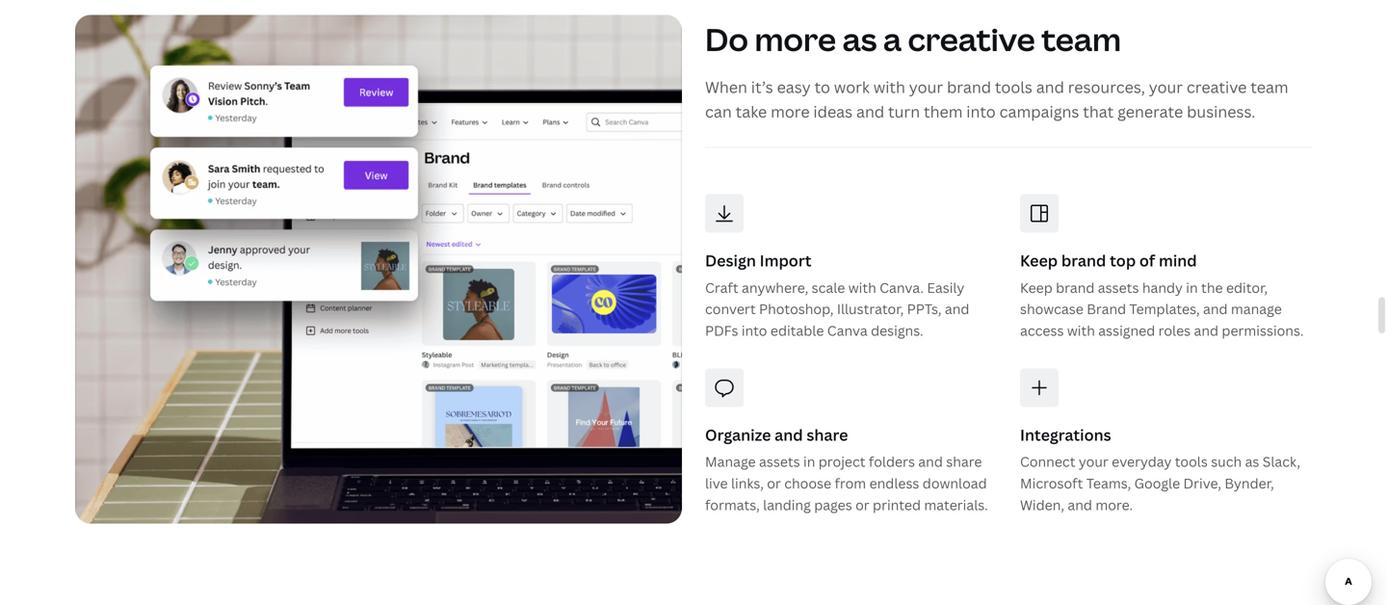 Task type: describe. For each thing, give the bounding box(es) containing it.
canva
[[828, 322, 868, 340]]

work
[[834, 77, 870, 97]]

when
[[706, 77, 748, 97]]

campaigns
[[1000, 101, 1080, 122]]

such
[[1212, 453, 1243, 471]]

anywhere,
[[742, 278, 809, 297]]

brand
[[1087, 300, 1127, 318]]

easily
[[928, 278, 965, 297]]

materials.
[[925, 496, 989, 514]]

more inside when it's easy to work with your brand tools and resources, your creative team can take more ideas and turn them into campaigns that generate business.
[[771, 101, 810, 122]]

1 keep from the top
[[1021, 250, 1058, 271]]

pdfs
[[706, 322, 739, 340]]

into inside when it's easy to work with your brand tools and resources, your creative team can take more ideas and turn them into campaigns that generate business.
[[967, 101, 996, 122]]

formats,
[[706, 496, 760, 514]]

organize
[[706, 425, 772, 445]]

editor,
[[1227, 278, 1269, 297]]

0 horizontal spatial as
[[843, 18, 877, 60]]

ppts,
[[908, 300, 942, 318]]

top
[[1110, 250, 1137, 271]]

take
[[736, 101, 767, 122]]

from
[[835, 474, 867, 492]]

and right organize
[[775, 425, 804, 445]]

google
[[1135, 474, 1181, 492]]

and inside design import craft anywhere, scale with canva. easily convert photoshop, illustrator, ppts, and pdfs into editable canva designs.
[[945, 300, 970, 318]]

landing
[[764, 496, 811, 514]]

brand inside when it's easy to work with your brand tools and resources, your creative team can take more ideas and turn them into campaigns that generate business.
[[947, 77, 992, 97]]

project
[[819, 453, 866, 471]]

access
[[1021, 322, 1065, 340]]

folders
[[869, 453, 916, 471]]

canva.
[[880, 278, 924, 297]]

new collaboration@2x image
[[75, 15, 682, 524]]

editable
[[771, 322, 824, 340]]

of
[[1140, 250, 1156, 271]]

choose
[[785, 474, 832, 492]]

live
[[706, 474, 728, 492]]

0 vertical spatial more
[[755, 18, 837, 60]]

them
[[924, 101, 963, 122]]

business.
[[1188, 101, 1256, 122]]

and down work
[[857, 101, 885, 122]]

your inside integrations connect your everyday tools such as slack, microsoft teams, google drive, bynder, widen, and more.
[[1079, 453, 1109, 471]]

resources,
[[1069, 77, 1146, 97]]

0 horizontal spatial share
[[807, 425, 849, 445]]

0 horizontal spatial creative
[[908, 18, 1036, 60]]

do
[[706, 18, 749, 60]]

bynder,
[[1225, 474, 1275, 492]]

1 vertical spatial brand
[[1062, 250, 1107, 271]]

in inside keep brand top of mind keep brand assets handy in the editor, showcase brand templates, and manage access with assigned roles and permissions.
[[1187, 278, 1199, 297]]

can
[[706, 101, 732, 122]]

do more as a creative team
[[706, 18, 1122, 60]]

teams,
[[1087, 474, 1132, 492]]

showcase
[[1021, 300, 1084, 318]]

everyday
[[1112, 453, 1172, 471]]

tools inside integrations connect your everyday tools such as slack, microsoft teams, google drive, bynder, widen, and more.
[[1176, 453, 1208, 471]]

organize and share manage assets in project folders and share live links, or choose from endless download formats, landing pages or printed materials.
[[706, 425, 989, 514]]

as inside integrations connect your everyday tools such as slack, microsoft teams, google drive, bynder, widen, and more.
[[1246, 453, 1260, 471]]

2 vertical spatial brand
[[1056, 278, 1095, 297]]

handy
[[1143, 278, 1184, 297]]

team inside when it's easy to work with your brand tools and resources, your creative team can take more ideas and turn them into campaigns that generate business.
[[1251, 77, 1289, 97]]

more.
[[1096, 496, 1134, 514]]



Task type: vqa. For each thing, say whether or not it's contained in the screenshot.
scale
yes



Task type: locate. For each thing, give the bounding box(es) containing it.
1 vertical spatial creative
[[1187, 77, 1248, 97]]

with down brand
[[1068, 322, 1096, 340]]

connect
[[1021, 453, 1076, 471]]

0 vertical spatial with
[[874, 77, 906, 97]]

1 vertical spatial share
[[947, 453, 983, 471]]

into
[[967, 101, 996, 122], [742, 322, 768, 340]]

team
[[1042, 18, 1122, 60], [1251, 77, 1289, 97]]

0 horizontal spatial tools
[[996, 77, 1033, 97]]

1 vertical spatial into
[[742, 322, 768, 340]]

with up turn
[[874, 77, 906, 97]]

assets up choose
[[760, 453, 801, 471]]

pages
[[815, 496, 853, 514]]

a
[[884, 18, 902, 60]]

brand up showcase
[[1056, 278, 1095, 297]]

and up "download"
[[919, 453, 943, 471]]

creative
[[908, 18, 1036, 60], [1187, 77, 1248, 97]]

slack,
[[1263, 453, 1301, 471]]

as up bynder,
[[1246, 453, 1260, 471]]

with inside keep brand top of mind keep brand assets handy in the editor, showcase brand templates, and manage access with assigned roles and permissions.
[[1068, 322, 1096, 340]]

more
[[755, 18, 837, 60], [771, 101, 810, 122]]

0 horizontal spatial team
[[1042, 18, 1122, 60]]

tools inside when it's easy to work with your brand tools and resources, your creative team can take more ideas and turn them into campaigns that generate business.
[[996, 77, 1033, 97]]

to
[[815, 77, 831, 97]]

integrations connect your everyday tools such as slack, microsoft teams, google drive, bynder, widen, and more.
[[1021, 425, 1301, 514]]

team up resources,
[[1042, 18, 1122, 60]]

in up choose
[[804, 453, 816, 471]]

photoshop,
[[760, 300, 834, 318]]

or
[[767, 474, 782, 492], [856, 496, 870, 514]]

more down easy
[[771, 101, 810, 122]]

0 vertical spatial tools
[[996, 77, 1033, 97]]

1 vertical spatial with
[[849, 278, 877, 297]]

1 vertical spatial keep
[[1021, 278, 1053, 297]]

brand
[[947, 77, 992, 97], [1062, 250, 1107, 271], [1056, 278, 1095, 297]]

download
[[923, 474, 988, 492]]

2 vertical spatial with
[[1068, 322, 1096, 340]]

in
[[1187, 278, 1199, 297], [804, 453, 816, 471]]

when it's easy to work with your brand tools and resources, your creative team can take more ideas and turn them into campaigns that generate business.
[[706, 77, 1289, 122]]

1 horizontal spatial as
[[1246, 453, 1260, 471]]

mind
[[1159, 250, 1198, 271]]

creative up when it's easy to work with your brand tools and resources, your creative team can take more ideas and turn them into campaigns that generate business.
[[908, 18, 1036, 60]]

craft
[[706, 278, 739, 297]]

0 horizontal spatial into
[[742, 322, 768, 340]]

it's
[[752, 77, 774, 97]]

1 vertical spatial or
[[856, 496, 870, 514]]

generate
[[1118, 101, 1184, 122]]

manage
[[1232, 300, 1283, 318]]

manage
[[706, 453, 756, 471]]

or down from
[[856, 496, 870, 514]]

0 vertical spatial share
[[807, 425, 849, 445]]

1 horizontal spatial into
[[967, 101, 996, 122]]

with for work
[[874, 77, 906, 97]]

easy
[[777, 77, 811, 97]]

tools up drive,
[[1176, 453, 1208, 471]]

and up campaigns at the top right of the page
[[1037, 77, 1065, 97]]

1 horizontal spatial creative
[[1187, 77, 1248, 97]]

scale
[[812, 278, 846, 297]]

assets inside keep brand top of mind keep brand assets handy in the editor, showcase brand templates, and manage access with assigned roles and permissions.
[[1099, 278, 1140, 297]]

and down the
[[1204, 300, 1228, 318]]

more up easy
[[755, 18, 837, 60]]

printed
[[873, 496, 921, 514]]

0 vertical spatial creative
[[908, 18, 1036, 60]]

0 vertical spatial as
[[843, 18, 877, 60]]

0 vertical spatial team
[[1042, 18, 1122, 60]]

share
[[807, 425, 849, 445], [947, 453, 983, 471]]

1 horizontal spatial assets
[[1099, 278, 1140, 297]]

1 horizontal spatial your
[[1079, 453, 1109, 471]]

as left 'a'
[[843, 18, 877, 60]]

keep
[[1021, 250, 1058, 271], [1021, 278, 1053, 297]]

assigned
[[1099, 322, 1156, 340]]

illustrator,
[[837, 300, 904, 318]]

the
[[1202, 278, 1224, 297]]

into inside design import craft anywhere, scale with canva. easily convert photoshop, illustrator, ppts, and pdfs into editable canva designs.
[[742, 322, 768, 340]]

endless
[[870, 474, 920, 492]]

in left the
[[1187, 278, 1199, 297]]

share up "download"
[[947, 453, 983, 471]]

creative up business.
[[1187, 77, 1248, 97]]

0 horizontal spatial or
[[767, 474, 782, 492]]

import
[[760, 250, 812, 271]]

with
[[874, 77, 906, 97], [849, 278, 877, 297], [1068, 322, 1096, 340]]

team up business.
[[1251, 77, 1289, 97]]

1 horizontal spatial or
[[856, 496, 870, 514]]

links,
[[732, 474, 764, 492]]

and inside integrations connect your everyday tools such as slack, microsoft teams, google drive, bynder, widen, and more.
[[1068, 496, 1093, 514]]

your up them
[[910, 77, 944, 97]]

integrations
[[1021, 425, 1112, 445]]

into down convert
[[742, 322, 768, 340]]

0 horizontal spatial your
[[910, 77, 944, 97]]

convert
[[706, 300, 756, 318]]

turn
[[889, 101, 921, 122]]

1 vertical spatial team
[[1251, 77, 1289, 97]]

1 vertical spatial in
[[804, 453, 816, 471]]

permissions.
[[1223, 322, 1305, 340]]

designs.
[[871, 322, 924, 340]]

0 vertical spatial keep
[[1021, 250, 1058, 271]]

templates,
[[1130, 300, 1201, 318]]

tools
[[996, 77, 1033, 97], [1176, 453, 1208, 471]]

your
[[910, 77, 944, 97], [1150, 77, 1184, 97], [1079, 453, 1109, 471]]

0 vertical spatial in
[[1187, 278, 1199, 297]]

assets up brand
[[1099, 278, 1140, 297]]

roles
[[1159, 322, 1191, 340]]

with up illustrator, at the right
[[849, 278, 877, 297]]

and down easily
[[945, 300, 970, 318]]

0 vertical spatial assets
[[1099, 278, 1140, 297]]

assets inside organize and share manage assets in project folders and share live links, or choose from endless download formats, landing pages or printed materials.
[[760, 453, 801, 471]]

creative inside when it's easy to work with your brand tools and resources, your creative team can take more ideas and turn them into campaigns that generate business.
[[1187, 77, 1248, 97]]

and
[[1037, 77, 1065, 97], [857, 101, 885, 122], [945, 300, 970, 318], [1204, 300, 1228, 318], [1195, 322, 1219, 340], [775, 425, 804, 445], [919, 453, 943, 471], [1068, 496, 1093, 514]]

keep brand top of mind keep brand assets handy in the editor, showcase brand templates, and manage access with assigned roles and permissions.
[[1021, 250, 1305, 340]]

into right them
[[967, 101, 996, 122]]

that
[[1084, 101, 1114, 122]]

in inside organize and share manage assets in project folders and share live links, or choose from endless download formats, landing pages or printed materials.
[[804, 453, 816, 471]]

microsoft
[[1021, 474, 1084, 492]]

0 horizontal spatial assets
[[760, 453, 801, 471]]

2 horizontal spatial your
[[1150, 77, 1184, 97]]

widen,
[[1021, 496, 1065, 514]]

0 vertical spatial into
[[967, 101, 996, 122]]

or up the landing
[[767, 474, 782, 492]]

and right roles
[[1195, 322, 1219, 340]]

1 vertical spatial as
[[1246, 453, 1260, 471]]

1 vertical spatial assets
[[760, 453, 801, 471]]

tools up campaigns at the top right of the page
[[996, 77, 1033, 97]]

1 vertical spatial tools
[[1176, 453, 1208, 471]]

design
[[706, 250, 756, 271]]

assets
[[1099, 278, 1140, 297], [760, 453, 801, 471]]

1 horizontal spatial share
[[947, 453, 983, 471]]

design import craft anywhere, scale with canva. easily convert photoshop, illustrator, ppts, and pdfs into editable canva designs.
[[706, 250, 970, 340]]

your up teams, at the bottom right of the page
[[1079, 453, 1109, 471]]

drive,
[[1184, 474, 1222, 492]]

1 vertical spatial more
[[771, 101, 810, 122]]

and left more.
[[1068, 496, 1093, 514]]

0 horizontal spatial in
[[804, 453, 816, 471]]

brand up them
[[947, 77, 992, 97]]

1 horizontal spatial in
[[1187, 278, 1199, 297]]

with for scale
[[849, 278, 877, 297]]

with inside when it's easy to work with your brand tools and resources, your creative team can take more ideas and turn them into campaigns that generate business.
[[874, 77, 906, 97]]

0 vertical spatial brand
[[947, 77, 992, 97]]

ideas
[[814, 101, 853, 122]]

brand left top
[[1062, 250, 1107, 271]]

1 horizontal spatial team
[[1251, 77, 1289, 97]]

share up project
[[807, 425, 849, 445]]

0 vertical spatial or
[[767, 474, 782, 492]]

your up generate
[[1150, 77, 1184, 97]]

as
[[843, 18, 877, 60], [1246, 453, 1260, 471]]

with inside design import craft anywhere, scale with canva. easily convert photoshop, illustrator, ppts, and pdfs into editable canva designs.
[[849, 278, 877, 297]]

2 keep from the top
[[1021, 278, 1053, 297]]

1 horizontal spatial tools
[[1176, 453, 1208, 471]]



